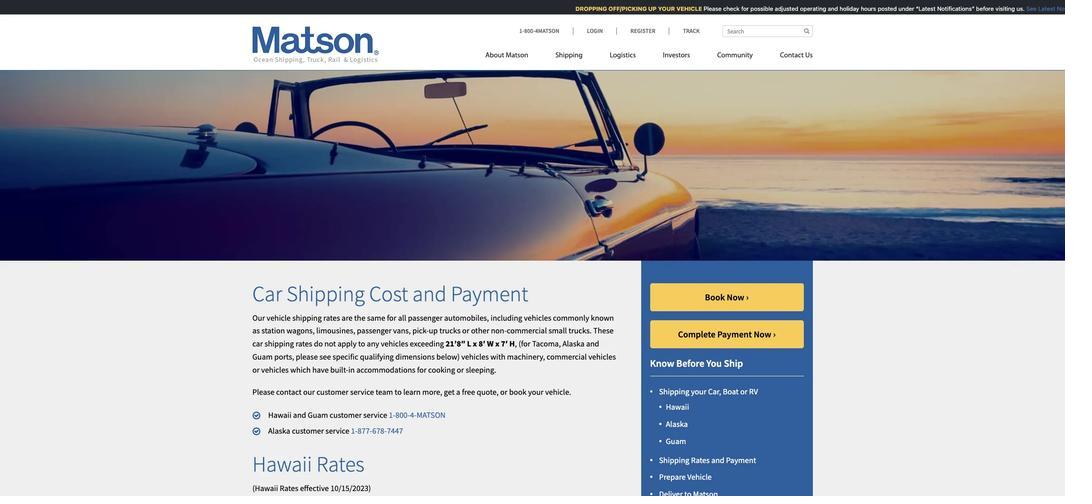 Task type: locate. For each thing, give the bounding box(es) containing it.
register
[[631, 27, 655, 35]]

customer up hawaii rates
[[292, 426, 324, 436]]

800- up matson
[[524, 27, 535, 35]]

0 vertical spatial 800-
[[524, 27, 535, 35]]

1 vertical spatial guam
[[308, 410, 328, 420]]

ship
[[724, 357, 743, 370]]

alaska
[[563, 339, 585, 349], [666, 419, 688, 429], [268, 426, 290, 436]]

learn
[[403, 387, 421, 397]]

matson
[[417, 410, 446, 420]]

for right check
[[737, 5, 744, 12]]

vehicle
[[672, 5, 697, 12]]

or left book
[[500, 387, 508, 397]]

1 horizontal spatial 1-
[[389, 410, 395, 420]]

team
[[376, 387, 393, 397]]

1 vertical spatial passenger
[[357, 326, 392, 336]]

0 horizontal spatial to
[[358, 339, 365, 349]]

0 horizontal spatial rates
[[296, 339, 312, 349]]

Search search field
[[722, 25, 813, 37]]

0 vertical spatial guam
[[252, 352, 273, 362]]

0 vertical spatial for
[[737, 5, 744, 12]]

commonly
[[553, 313, 589, 323]]

0 horizontal spatial 1-
[[351, 426, 358, 436]]

up
[[643, 5, 652, 12]]

None search field
[[722, 25, 813, 37]]

alaska for alaska
[[666, 419, 688, 429]]

login link
[[573, 27, 617, 35]]

1 horizontal spatial now ›
[[754, 329, 776, 340]]

2 vertical spatial customer
[[292, 426, 324, 436]]

these
[[593, 326, 614, 336]]

"latest
[[911, 5, 931, 12]]

1 vertical spatial please
[[252, 387, 275, 397]]

hawaii down contact
[[268, 410, 291, 420]]

service
[[350, 387, 374, 397], [363, 410, 387, 420], [326, 426, 349, 436]]

to left any on the left of the page
[[358, 339, 365, 349]]

passenger
[[408, 313, 443, 323], [357, 326, 392, 336]]

shipping up prepare
[[659, 455, 689, 465]]

boat
[[723, 387, 739, 397]]

see
[[1022, 5, 1032, 12]]

operating
[[795, 5, 821, 12]]

shipping up the ports,
[[265, 339, 294, 349]]

1 vertical spatial customer
[[330, 410, 362, 420]]

rates up vehicle at the right of the page
[[691, 455, 710, 465]]

quote,
[[477, 387, 499, 397]]

and
[[823, 5, 833, 12], [413, 280, 447, 307], [586, 339, 599, 349], [293, 410, 306, 420], [711, 455, 724, 465]]

service down hawaii and guam customer service 1-800-4-matson at bottom
[[326, 426, 349, 436]]

alaska customer service 1-877-678-7447
[[268, 426, 403, 436]]

1 horizontal spatial for
[[417, 365, 427, 375]]

alaska down hawaii link
[[666, 419, 688, 429]]

1 horizontal spatial alaska
[[563, 339, 585, 349]]

car
[[252, 280, 282, 307]]

1 vertical spatial rates
[[296, 339, 312, 349]]

customer for guam
[[330, 410, 362, 420]]

guam down alaska link
[[666, 436, 686, 446]]

alaska link
[[666, 419, 688, 429]]

2 horizontal spatial rates
[[691, 455, 710, 465]]

0 vertical spatial payment
[[451, 280, 528, 307]]

known
[[591, 313, 614, 323]]

and up our vehicle shipping rates are the same for all passenger automobiles, including vehicles commonly known as station wagons, limousines, passenger vans, pick-up trucks or other non-commercial small trucks. these car shipping rates do not apply to any vehicles exceeding
[[413, 280, 447, 307]]

2 horizontal spatial for
[[737, 5, 744, 12]]

and down these
[[586, 339, 599, 349]]

limousines,
[[316, 326, 355, 336]]

check
[[719, 5, 735, 12]]

commercial down "tacoma,"
[[547, 352, 587, 362]]

2 horizontal spatial alaska
[[666, 419, 688, 429]]

alaska down trucks.
[[563, 339, 585, 349]]

guam link
[[666, 436, 686, 446]]

or left rv
[[740, 387, 748, 397]]

0 horizontal spatial guam
[[252, 352, 273, 362]]

rates inside know before you ship section
[[691, 455, 710, 465]]

or down 'automobiles,'
[[462, 326, 469, 336]]

payment inside complete payment now › link
[[717, 329, 752, 340]]

service up the 1-877-678-7447 link
[[363, 410, 387, 420]]

0 horizontal spatial passenger
[[357, 326, 392, 336]]

book
[[509, 387, 527, 397]]

0 vertical spatial 1-
[[519, 27, 524, 35]]

service for team
[[350, 387, 374, 397]]

the
[[354, 313, 365, 323]]

small
[[549, 326, 567, 336]]

please left contact
[[252, 387, 275, 397]]

0 horizontal spatial rates
[[280, 483, 298, 493]]

shipping rates and payment
[[659, 455, 756, 465]]

0 horizontal spatial x
[[473, 339, 477, 349]]

do
[[314, 339, 323, 349]]

contact
[[276, 387, 302, 397]]

1 vertical spatial payment
[[717, 329, 752, 340]]

1 horizontal spatial to
[[395, 387, 402, 397]]

0 horizontal spatial please
[[252, 387, 275, 397]]

your inside know before you ship section
[[691, 387, 707, 397]]

vehicles down the ports,
[[261, 365, 289, 375]]

your left car,
[[691, 387, 707, 397]]

book now ›
[[705, 291, 749, 303]]

please contact our customer service team to learn more, get a free quote, or book your vehicle.
[[252, 387, 571, 397]]

for down dimensions at the bottom left of page
[[417, 365, 427, 375]]

10/15/2023)
[[331, 483, 371, 493]]

2 horizontal spatial guam
[[666, 436, 686, 446]]

1 vertical spatial 800-
[[395, 410, 410, 420]]

2 horizontal spatial 1-
[[519, 27, 524, 35]]

passenger up any on the left of the page
[[357, 326, 392, 336]]

your
[[691, 387, 707, 397], [528, 387, 544, 397]]

0 horizontal spatial your
[[528, 387, 544, 397]]

800- up 7447
[[395, 410, 410, 420]]

search image
[[804, 28, 810, 34]]

x
[[473, 339, 477, 349], [495, 339, 499, 349]]

rates
[[323, 313, 340, 323], [296, 339, 312, 349]]

1 horizontal spatial rates
[[323, 313, 340, 323]]

0 vertical spatial to
[[358, 339, 365, 349]]

rv
[[749, 387, 758, 397]]

0 horizontal spatial alaska
[[268, 426, 290, 436]]

book
[[705, 291, 725, 303]]

vehicles up small on the right of page
[[524, 313, 551, 323]]

1 vertical spatial service
[[363, 410, 387, 420]]

2 vertical spatial guam
[[666, 436, 686, 446]]

for for all
[[387, 313, 396, 323]]

station
[[262, 326, 285, 336]]

x right w
[[495, 339, 499, 349]]

2 vertical spatial for
[[417, 365, 427, 375]]

or
[[462, 326, 469, 336], [252, 365, 260, 375], [457, 365, 464, 375], [740, 387, 748, 397], [500, 387, 508, 397]]

1 vertical spatial 1-
[[389, 410, 395, 420]]

your right book
[[528, 387, 544, 397]]

car shipped by matson to hawaii at beach during sunset. image
[[0, 56, 1065, 261]]

vehicles
[[524, 313, 551, 323], [381, 339, 408, 349], [461, 352, 489, 362], [588, 352, 616, 362], [261, 365, 289, 375]]

1-
[[519, 27, 524, 35], [389, 410, 395, 420], [351, 426, 358, 436]]

to left learn
[[395, 387, 402, 397]]

shipping inside the shipping link
[[555, 52, 583, 59]]

shipping down '4matson'
[[555, 52, 583, 59]]

contact us
[[780, 52, 813, 59]]

1 your from the left
[[691, 387, 707, 397]]

shipping up are in the left of the page
[[286, 280, 365, 307]]

service left team
[[350, 387, 374, 397]]

rates up please
[[296, 339, 312, 349]]

or inside section
[[740, 387, 748, 397]]

for left all
[[387, 313, 396, 323]]

exceeding
[[410, 339, 444, 349]]

0 horizontal spatial for
[[387, 313, 396, 323]]

1 vertical spatial to
[[395, 387, 402, 397]]

automobiles,
[[444, 313, 489, 323]]

1- down hawaii and guam customer service 1-800-4-matson at bottom
[[351, 426, 358, 436]]

matson
[[506, 52, 528, 59]]

1 horizontal spatial 800-
[[524, 27, 535, 35]]

800-
[[524, 27, 535, 35], [395, 410, 410, 420]]

and up vehicle at the right of the page
[[711, 455, 724, 465]]

customer
[[317, 387, 349, 397], [330, 410, 362, 420], [292, 426, 324, 436]]

alaska for alaska customer service 1-877-678-7447
[[268, 426, 290, 436]]

1- up 7447
[[389, 410, 395, 420]]

see
[[319, 352, 331, 362]]

with
[[490, 352, 505, 362]]

complete payment now ›
[[678, 329, 776, 340]]

(for
[[519, 339, 531, 349]]

passenger up "pick-"
[[408, 313, 443, 323]]

1 horizontal spatial your
[[691, 387, 707, 397]]

hawaii
[[666, 402, 689, 412], [268, 410, 291, 420], [252, 451, 312, 478]]

customer up alaska customer service 1-877-678-7447
[[330, 410, 362, 420]]

0 vertical spatial service
[[350, 387, 374, 397]]

visiting
[[991, 5, 1010, 12]]

shipping up hawaii link
[[659, 387, 689, 397]]

ports,
[[274, 352, 294, 362]]

alaska inside know before you ship section
[[666, 419, 688, 429]]

0 vertical spatial now ›
[[727, 291, 749, 303]]

1 vertical spatial shipping
[[265, 339, 294, 349]]

0 horizontal spatial 800-
[[395, 410, 410, 420]]

vehicles down vans,
[[381, 339, 408, 349]]

guam
[[252, 352, 273, 362], [308, 410, 328, 420], [666, 436, 686, 446]]

0 vertical spatial commercial
[[507, 326, 547, 336]]

know before you ship section
[[630, 261, 824, 496]]

guam up alaska customer service 1-877-678-7447
[[308, 410, 328, 420]]

commercial
[[507, 326, 547, 336], [547, 352, 587, 362]]

off/picking
[[604, 5, 642, 12]]

please left check
[[699, 5, 717, 12]]

0 vertical spatial passenger
[[408, 313, 443, 323]]

please
[[699, 5, 717, 12], [252, 387, 275, 397]]

more,
[[422, 387, 442, 397]]

1 horizontal spatial rates
[[316, 451, 364, 478]]

0 vertical spatial shipping
[[292, 313, 322, 323]]

other
[[471, 326, 489, 336]]

your
[[653, 5, 670, 12]]

cooking
[[428, 365, 455, 375]]

contact
[[780, 52, 804, 59]]

or down car
[[252, 365, 260, 375]]

x right l at the left bottom
[[473, 339, 477, 349]]

rates up limousines,
[[323, 313, 340, 323]]

trucks.
[[569, 326, 592, 336]]

shipping
[[292, 313, 322, 323], [265, 339, 294, 349]]

1 vertical spatial for
[[387, 313, 396, 323]]

for for possible
[[737, 5, 744, 12]]

1 horizontal spatial please
[[699, 5, 717, 12]]

alaska down contact
[[268, 426, 290, 436]]

hawaii up alaska link
[[666, 402, 689, 412]]

customer down built-
[[317, 387, 349, 397]]

1 horizontal spatial x
[[495, 339, 499, 349]]

hawaii up (hawaii
[[252, 451, 312, 478]]

for inside our vehicle shipping rates are the same for all passenger automobiles, including vehicles commonly known as station wagons, limousines, passenger vans, pick-up trucks or other non-commercial small trucks. these car shipping rates do not apply to any vehicles exceeding
[[387, 313, 396, 323]]

know before you ship
[[650, 357, 743, 370]]

guam down car
[[252, 352, 273, 362]]

rates up 10/15/2023)
[[316, 451, 364, 478]]

0 vertical spatial rates
[[323, 313, 340, 323]]

shipping up the wagons,
[[292, 313, 322, 323]]

rates right (hawaii
[[280, 483, 298, 493]]

1 vertical spatial commercial
[[547, 352, 587, 362]]

1- up matson
[[519, 27, 524, 35]]

0 vertical spatial customer
[[317, 387, 349, 397]]

vehicle.
[[545, 387, 571, 397]]

commercial up (for at the bottom of page
[[507, 326, 547, 336]]

apply
[[338, 339, 357, 349]]

hawaii inside know before you ship section
[[666, 402, 689, 412]]



Task type: describe. For each thing, give the bounding box(es) containing it.
notifications"
[[932, 5, 970, 12]]

investors link
[[649, 47, 704, 66]]

guam inside , (for tacoma, alaska and guam ports, please see specific qualifying dimensions below) vehicles with machinery, commercial vehicles or vehicles which have built-in accommodations for cooking or sleeping.
[[252, 352, 273, 362]]

1 x from the left
[[473, 339, 477, 349]]

rates for (hawaii
[[280, 483, 298, 493]]

notif
[[1052, 5, 1065, 12]]

to inside our vehicle shipping rates are the same for all passenger automobiles, including vehicles commonly known as station wagons, limousines, passenger vans, pick-up trucks or other non-commercial small trucks. these car shipping rates do not apply to any vehicles exceeding
[[358, 339, 365, 349]]

for inside , (for tacoma, alaska and guam ports, please see specific qualifying dimensions below) vehicles with machinery, commercial vehicles or vehicles which have built-in accommodations for cooking or sleeping.
[[417, 365, 427, 375]]

our
[[303, 387, 315, 397]]

community link
[[704, 47, 767, 66]]

h
[[509, 339, 515, 349]]

and inside know before you ship section
[[711, 455, 724, 465]]

commercial inside , (for tacoma, alaska and guam ports, please see specific qualifying dimensions below) vehicles with machinery, commercial vehicles or vehicles which have built-in accommodations for cooking or sleeping.
[[547, 352, 587, 362]]

1-800-4-matson link
[[389, 410, 446, 420]]

0 horizontal spatial now ›
[[727, 291, 749, 303]]

shipping for shipping
[[555, 52, 583, 59]]

1-800-4matson link
[[519, 27, 573, 35]]

hawaii for hawaii rates
[[252, 451, 312, 478]]

, (for tacoma, alaska and guam ports, please see specific qualifying dimensions below) vehicles with machinery, commercial vehicles or vehicles which have built-in accommodations for cooking or sleeping.
[[252, 339, 616, 375]]

built-
[[330, 365, 348, 375]]

7447
[[387, 426, 403, 436]]

2 your from the left
[[528, 387, 544, 397]]

(hawaii
[[252, 483, 278, 493]]

1 vertical spatial now ›
[[754, 329, 776, 340]]

2 vertical spatial payment
[[726, 455, 756, 465]]

our
[[252, 313, 265, 323]]

shipping for shipping rates and payment
[[659, 455, 689, 465]]

service for 1-
[[363, 410, 387, 420]]

wagons,
[[287, 326, 315, 336]]

please
[[296, 352, 318, 362]]

prepare vehicle link
[[659, 472, 712, 482]]

dropping off/picking up your vehicle please check for possible adjusted operating and holiday hours posted under "latest notifications" before visiting us. see latest notif
[[571, 5, 1065, 12]]

cost
[[369, 280, 408, 307]]

21'8″ l x 8′ w x 7′ h
[[446, 339, 515, 349]]

rates for hawaii
[[316, 451, 364, 478]]

see latest notif link
[[1020, 5, 1065, 12]]

21'8″
[[446, 339, 465, 349]]

hawaii link
[[666, 402, 689, 412]]

prepare vehicle
[[659, 472, 712, 482]]

(hawaii rates effective 10/15/2023)
[[252, 483, 371, 493]]

machinery,
[[507, 352, 545, 362]]

possible
[[746, 5, 769, 12]]

posted
[[873, 5, 892, 12]]

investors
[[663, 52, 690, 59]]

below)
[[436, 352, 460, 362]]

car,
[[708, 387, 721, 397]]

prepare
[[659, 472, 686, 482]]

alaska inside , (for tacoma, alaska and guam ports, please see specific qualifying dimensions below) vehicles with machinery, commercial vehicles or vehicles which have built-in accommodations for cooking or sleeping.
[[563, 339, 585, 349]]

car shipping cost and payment
[[252, 280, 528, 307]]

or down below)
[[457, 365, 464, 375]]

guam inside know before you ship section
[[666, 436, 686, 446]]

including
[[491, 313, 522, 323]]

,
[[515, 339, 517, 349]]

and left the holiday
[[823, 5, 833, 12]]

tacoma,
[[532, 339, 561, 349]]

as
[[252, 326, 260, 336]]

shipping for shipping your car, boat or rv
[[659, 387, 689, 397]]

are
[[342, 313, 353, 323]]

non-
[[491, 326, 507, 336]]

our vehicle shipping rates are the same for all passenger automobiles, including vehicles commonly known as station wagons, limousines, passenger vans, pick-up trucks or other non-commercial small trucks. these car shipping rates do not apply to any vehicles exceeding
[[252, 313, 614, 349]]

2 vertical spatial service
[[326, 426, 349, 436]]

you
[[706, 357, 722, 370]]

0 vertical spatial please
[[699, 5, 717, 12]]

4-
[[410, 410, 417, 420]]

1-877-678-7447 link
[[351, 426, 403, 436]]

all
[[398, 313, 406, 323]]

1 horizontal spatial guam
[[308, 410, 328, 420]]

and inside , (for tacoma, alaska and guam ports, please see specific qualifying dimensions below) vehicles with machinery, commercial vehicles or vehicles which have built-in accommodations for cooking or sleeping.
[[586, 339, 599, 349]]

hawaii rates
[[252, 451, 364, 478]]

commercial inside our vehicle shipping rates are the same for all passenger automobiles, including vehicles commonly known as station wagons, limousines, passenger vans, pick-up trucks or other non-commercial small trucks. these car shipping rates do not apply to any vehicles exceeding
[[507, 326, 547, 336]]

shipping rates and payment link
[[659, 455, 756, 465]]

us
[[805, 52, 813, 59]]

logistics
[[610, 52, 636, 59]]

shipping link
[[542, 47, 596, 66]]

2 vertical spatial 1-
[[351, 426, 358, 436]]

dimensions
[[395, 352, 435, 362]]

know
[[650, 357, 674, 370]]

same
[[367, 313, 385, 323]]

vehicles down 21'8″ l x 8′ w x 7′ h
[[461, 352, 489, 362]]

1 horizontal spatial passenger
[[408, 313, 443, 323]]

or inside our vehicle shipping rates are the same for all passenger automobiles, including vehicles commonly known as station wagons, limousines, passenger vans, pick-up trucks or other non-commercial small trucks. these car shipping rates do not apply to any vehicles exceeding
[[462, 326, 469, 336]]

about matson link
[[485, 47, 542, 66]]

sleeping.
[[466, 365, 496, 375]]

vehicles down these
[[588, 352, 616, 362]]

logistics link
[[596, 47, 649, 66]]

track link
[[669, 27, 700, 35]]

free
[[462, 387, 475, 397]]

contact us link
[[767, 47, 813, 66]]

top menu navigation
[[485, 47, 813, 66]]

and down our
[[293, 410, 306, 420]]

4matson
[[535, 27, 559, 35]]

2 x from the left
[[495, 339, 499, 349]]

l
[[467, 339, 471, 349]]

any
[[367, 339, 379, 349]]

us.
[[1012, 5, 1020, 12]]

customer for our
[[317, 387, 349, 397]]

not
[[324, 339, 336, 349]]

hawaii for hawaii and guam customer service 1-800-4-matson
[[268, 410, 291, 420]]

latest
[[1034, 5, 1051, 12]]

rates for shipping
[[691, 455, 710, 465]]

in
[[348, 365, 355, 375]]

blue matson logo with ocean, shipping, truck, rail and logistics written beneath it. image
[[252, 27, 379, 64]]

877-
[[358, 426, 372, 436]]

have
[[312, 365, 329, 375]]

hours
[[856, 5, 872, 12]]

678-
[[372, 426, 387, 436]]

w
[[487, 339, 494, 349]]

specific
[[333, 352, 358, 362]]

hawaii for hawaii
[[666, 402, 689, 412]]

vehicle
[[687, 472, 712, 482]]

7′
[[501, 339, 508, 349]]

get
[[444, 387, 455, 397]]



Task type: vqa. For each thing, say whether or not it's contained in the screenshot.
THE ›
no



